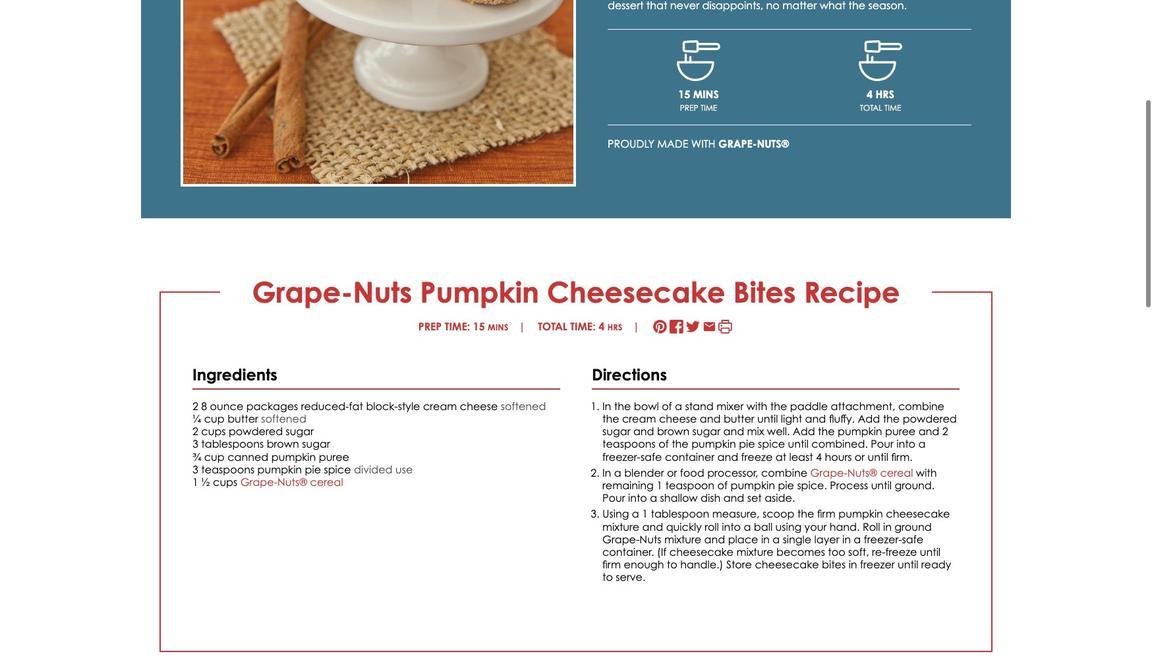Task type: locate. For each thing, give the bounding box(es) containing it.
and up ground.
[[919, 425, 940, 438]]

1 vertical spatial combine
[[762, 466, 808, 479]]

15 mins prep time
[[679, 87, 719, 112]]

pie left divided
[[305, 463, 321, 476]]

time: right prep
[[445, 319, 470, 333]]

1 horizontal spatial freeze
[[886, 545, 917, 558]]

1 horizontal spatial 15
[[679, 87, 691, 101]]

1 horizontal spatial 4
[[816, 450, 822, 463]]

1 horizontal spatial powdered
[[903, 412, 957, 425]]

0 horizontal spatial cream
[[423, 400, 457, 413]]

cereal
[[881, 466, 914, 479], [310, 475, 343, 489]]

nuts® inside 2 8 ounce packages reduced-fat block-style cream cheese softened ¼ cup butter softened 2 cups powdered sugar 3 tablespoons brown sugar ¾ cup canned pumpkin puree 3 teaspoons pumpkin pie spice divided use 1 ½ cups grape-nuts® cereal
[[278, 475, 307, 489]]

in down directions
[[603, 400, 612, 413]]

of
[[662, 400, 672, 413], [659, 437, 669, 451], [718, 479, 728, 492]]

a left the "blender"
[[614, 466, 622, 479]]

0 horizontal spatial with
[[692, 137, 716, 150]]

firm up layer
[[818, 507, 836, 521]]

cream right style
[[423, 400, 457, 413]]

0 horizontal spatial nuts®
[[278, 475, 307, 489]]

powdered up "canned"
[[229, 425, 283, 438]]

nuts
[[353, 274, 412, 309], [640, 533, 662, 546]]

and left mix
[[724, 425, 745, 438]]

1 vertical spatial hrs
[[608, 321, 623, 332]]

1 vertical spatial pour
[[603, 491, 625, 505]]

0 horizontal spatial butter
[[228, 412, 258, 425]]

ounce
[[210, 400, 244, 413]]

1 horizontal spatial combine
[[899, 400, 945, 413]]

1 horizontal spatial hrs
[[876, 87, 895, 101]]

cream down directions
[[622, 412, 656, 425]]

0 horizontal spatial stand mixer icon image
[[677, 40, 721, 81]]

1 left teaspoon
[[657, 479, 663, 492]]

0 horizontal spatial freeze
[[741, 450, 773, 463]]

or
[[855, 450, 865, 463], [667, 466, 677, 479]]

cups right ¼
[[201, 425, 226, 438]]

mixture up container.
[[603, 520, 640, 533]]

1 inside with remaining 1 teaspoon of pumpkin pie spice. process until ground. pour into a shallow dish and set aside.
[[657, 479, 663, 492]]

freeze
[[741, 450, 773, 463], [886, 545, 917, 558]]

until right at
[[788, 437, 809, 451]]

a left shallow
[[650, 491, 658, 505]]

1 vertical spatial or
[[667, 466, 677, 479]]

a right firm. at the bottom right of page
[[919, 437, 926, 451]]

attachment,
[[831, 400, 896, 413]]

0 vertical spatial 15
[[679, 87, 691, 101]]

pie left spice.
[[778, 479, 795, 492]]

pour up using
[[603, 491, 625, 505]]

1 vertical spatial freezer-
[[864, 533, 902, 546]]

pie up in a blender or food processor, combine grape-nuts® cereal
[[739, 437, 755, 451]]

2 stand mixer icon image from the left
[[859, 40, 903, 81]]

and up container
[[700, 412, 721, 425]]

ingredients
[[193, 364, 282, 384]]

1 horizontal spatial butter
[[724, 412, 755, 425]]

into up ground.
[[897, 437, 916, 451]]

stand
[[685, 400, 714, 413]]

0 horizontal spatial cheesecake
[[670, 545, 734, 558]]

freezer- up the "blender"
[[603, 450, 641, 463]]

1 for remaining
[[657, 479, 663, 492]]

add right fluffy.
[[858, 412, 880, 425]]

1 inside using a 1 tablespoon measure, scoop the firm pumpkin cheesecake mixture and quickly roll into a ball using your hand. roll in ground grape-nuts mixture and place in a single layer in a freezer-safe container. (if cheesecake mixture becomes too soft, re-freeze until firm enough to handle.) store cheesecake bites in freezer until ready to serve.
[[642, 507, 648, 521]]

4
[[867, 87, 873, 101], [599, 319, 605, 333], [816, 450, 822, 463]]

measure,
[[713, 507, 760, 521]]

hrs up total
[[876, 87, 895, 101]]

0 horizontal spatial cereal
[[310, 475, 343, 489]]

1 left the ½
[[193, 475, 198, 489]]

0 horizontal spatial pie
[[305, 463, 321, 476]]

powdered inside 2 8 ounce packages reduced-fat block-style cream cheese softened ¼ cup butter softened 2 cups powdered sugar 3 tablespoons brown sugar ¾ cup canned pumpkin puree 3 teaspoons pumpkin pie spice divided use 1 ½ cups grape-nuts® cereal
[[229, 425, 283, 438]]

proudly made with grape-nuts®
[[608, 137, 790, 150]]

into down the "blender"
[[628, 491, 647, 505]]

firm.
[[892, 450, 913, 463]]

into inside in the bowl of a stand mixer with the paddle attachment, combine the cream cheese and butter until light and fluffy. add the powdered sugar and brown sugar and mix well. add the pumpkin puree and 2 teaspoons of the pumpkin pie spice until combined. pour into a freezer-safe container and freeze at least 4 hours or until firm.
[[897, 437, 916, 451]]

the inside using a 1 tablespoon measure, scoop the firm pumpkin cheesecake mixture and quickly roll into a ball using your hand. roll in ground grape-nuts mixture and place in a single layer in a freezer-safe container. (if cheesecake mixture becomes too soft, re-freeze until firm enough to handle.) store cheesecake bites in freezer until ready to serve.
[[798, 507, 815, 521]]

1 vertical spatial freeze
[[886, 545, 917, 558]]

4 inside 4 hrs total time
[[867, 87, 873, 101]]

time
[[701, 103, 718, 112], [885, 103, 902, 112]]

or left food
[[667, 466, 677, 479]]

0 horizontal spatial mins
[[488, 321, 509, 332]]

0 horizontal spatial 1
[[193, 475, 198, 489]]

processor,
[[708, 466, 759, 479]]

pumpkin
[[838, 425, 883, 438], [692, 437, 736, 451], [272, 450, 316, 463], [258, 463, 302, 476], [731, 479, 775, 492], [839, 507, 883, 521]]

2 vertical spatial with
[[916, 466, 937, 479]]

1 horizontal spatial time:
[[571, 319, 596, 333]]

2 time from the left
[[885, 103, 902, 112]]

2 in from the top
[[603, 466, 612, 479]]

and up measure,
[[724, 491, 745, 505]]

hrs
[[876, 87, 895, 101], [608, 321, 623, 332]]

combine
[[899, 400, 945, 413], [762, 466, 808, 479]]

and
[[700, 412, 721, 425], [805, 412, 826, 425], [634, 425, 654, 438], [724, 425, 745, 438], [919, 425, 940, 438], [718, 450, 739, 463], [724, 491, 745, 505], [643, 520, 664, 533], [705, 533, 725, 546]]

0 horizontal spatial teaspoons
[[201, 463, 255, 476]]

combine down at
[[762, 466, 808, 479]]

1 time: from the left
[[445, 319, 470, 333]]

0 vertical spatial firm
[[818, 507, 836, 521]]

re-
[[872, 545, 886, 558]]

or inside in the bowl of a stand mixer with the paddle attachment, combine the cream cheese and butter until light and fluffy. add the powdered sugar and brown sugar and mix well. add the pumpkin puree and 2 teaspoons of the pumpkin pie spice until combined. pour into a freezer-safe container and freeze at least 4 hours or until firm.
[[855, 450, 865, 463]]

with right made
[[692, 137, 716, 150]]

proudly
[[608, 137, 655, 150]]

15 up 'prep'
[[679, 87, 691, 101]]

0 horizontal spatial 4
[[599, 319, 605, 333]]

mins inside 15 mins prep time
[[693, 87, 719, 101]]

mixture down tablespoon
[[665, 533, 702, 546]]

1 stand mixer icon image from the left
[[677, 40, 721, 81]]

cereal down firm. at the bottom right of page
[[881, 466, 914, 479]]

1 horizontal spatial freezer-
[[864, 533, 902, 546]]

0 horizontal spatial brown
[[267, 437, 299, 451]]

to left 'serve.'
[[603, 571, 613, 584]]

using a 1 tablespoon measure, scoop the firm pumpkin cheesecake mixture and quickly roll into a ball using your hand. roll in ground grape-nuts mixture and place in a single layer in a freezer-safe container. (if cheesecake mixture becomes too soft, re-freeze until firm enough to handle.) store cheesecake bites in freezer until ready to serve.
[[603, 507, 952, 584]]

puree up firm. at the bottom right of page
[[886, 425, 916, 438]]

1 vertical spatial puree
[[319, 450, 349, 463]]

cups
[[201, 425, 226, 438], [213, 475, 238, 489]]

freeze down ground
[[886, 545, 917, 558]]

1 vertical spatial safe
[[902, 533, 924, 546]]

in
[[884, 520, 892, 533], [762, 533, 770, 546], [843, 533, 851, 546], [849, 558, 858, 571]]

1 in from the top
[[603, 400, 612, 413]]

cheesecake
[[886, 507, 951, 521], [670, 545, 734, 558], [755, 558, 819, 571]]

in for in a blender or food processor, combine grape-nuts® cereal
[[603, 466, 612, 479]]

with up mix
[[747, 400, 768, 413]]

cheesecake down roll
[[670, 545, 734, 558]]

teaspoons up the "blender"
[[603, 437, 656, 451]]

cheesecake down single
[[755, 558, 819, 571]]

light
[[781, 412, 803, 425]]

puree inside in the bowl of a stand mixer with the paddle attachment, combine the cream cheese and butter until light and fluffy. add the powdered sugar and brown sugar and mix well. add the pumpkin puree and 2 teaspoons of the pumpkin pie spice until combined. pour into a freezer-safe container and freeze at least 4 hours or until firm.
[[886, 425, 916, 438]]

powdered inside in the bowl of a stand mixer with the paddle attachment, combine the cream cheese and butter until light and fluffy. add the powdered sugar and brown sugar and mix well. add the pumpkin puree and 2 teaspoons of the pumpkin pie spice until combined. pour into a freezer-safe container and freeze at least 4 hours or until firm.
[[903, 412, 957, 425]]

0 vertical spatial into
[[897, 437, 916, 451]]

0 vertical spatial spice
[[758, 437, 785, 451]]

into right roll
[[722, 520, 741, 533]]

in
[[603, 400, 612, 413], [603, 466, 612, 479]]

using
[[603, 507, 629, 521]]

1 horizontal spatial nuts
[[640, 533, 662, 546]]

1 inside 2 8 ounce packages reduced-fat block-style cream cheese softened ¼ cup butter softened 2 cups powdered sugar 3 tablespoons brown sugar ¾ cup canned pumpkin puree 3 teaspoons pumpkin pie spice divided use 1 ½ cups grape-nuts® cereal
[[193, 475, 198, 489]]

until right 'process'
[[871, 479, 892, 492]]

4 up total
[[867, 87, 873, 101]]

1 horizontal spatial 1
[[642, 507, 648, 521]]

1 horizontal spatial teaspoons
[[603, 437, 656, 451]]

2 horizontal spatial into
[[897, 437, 916, 451]]

time inside 15 mins prep time
[[701, 103, 718, 112]]

mins down pumpkin
[[488, 321, 509, 332]]

cup right ¼
[[204, 412, 225, 425]]

spice inside 2 8 ounce packages reduced-fat block-style cream cheese softened ¼ cup butter softened 2 cups powdered sugar 3 tablespoons brown sugar ¾ cup canned pumpkin puree 3 teaspoons pumpkin pie spice divided use 1 ½ cups grape-nuts® cereal
[[324, 463, 351, 476]]

safe up ready
[[902, 533, 924, 546]]

until left firm. at the bottom right of page
[[868, 450, 889, 463]]

1 vertical spatial mins
[[488, 321, 509, 332]]

grape- inside using a 1 tablespoon measure, scoop the firm pumpkin cheesecake mixture and quickly roll into a ball using your hand. roll in ground grape-nuts mixture and place in a single layer in a freezer-safe container. (if cheesecake mixture becomes too soft, re-freeze until firm enough to handle.) store cheesecake bites in freezer until ready to serve.
[[603, 533, 640, 546]]

single
[[783, 533, 812, 546]]

2 time: from the left
[[571, 319, 596, 333]]

butter left well.
[[724, 412, 755, 425]]

time for 15 mins
[[701, 103, 718, 112]]

2 vertical spatial into
[[722, 520, 741, 533]]

4 down grape-nuts pumpkin cheesecake bites recipe
[[599, 319, 605, 333]]

with up ground
[[916, 466, 937, 479]]

0 vertical spatial or
[[855, 450, 865, 463]]

teaspoons inside 2 8 ounce packages reduced-fat block-style cream cheese softened ¼ cup butter softened 2 cups powdered sugar 3 tablespoons brown sugar ¾ cup canned pumpkin puree 3 teaspoons pumpkin pie spice divided use 1 ½ cups grape-nuts® cereal
[[201, 463, 255, 476]]

stand mixer icon image up 4 hrs total time
[[859, 40, 903, 81]]

1 horizontal spatial or
[[855, 450, 865, 463]]

powdered up firm. at the bottom right of page
[[903, 412, 957, 425]]

a left roll
[[854, 533, 861, 546]]

0 horizontal spatial spice
[[324, 463, 351, 476]]

1 horizontal spatial pour
[[871, 437, 894, 451]]

stand mixer icon image for mins
[[677, 40, 721, 81]]

until
[[758, 412, 778, 425], [788, 437, 809, 451], [868, 450, 889, 463], [871, 479, 892, 492], [920, 545, 941, 558], [898, 558, 919, 571]]

1 butter from the left
[[228, 412, 258, 425]]

0 horizontal spatial puree
[[319, 450, 349, 463]]

pour right combined.
[[871, 437, 894, 451]]

0 vertical spatial freezer-
[[603, 450, 641, 463]]

freeze inside using a 1 tablespoon measure, scoop the firm pumpkin cheesecake mixture and quickly roll into a ball using your hand. roll in ground grape-nuts mixture and place in a single layer in a freezer-safe container. (if cheesecake mixture becomes too soft, re-freeze until firm enough to handle.) store cheesecake bites in freezer until ready to serve.
[[886, 545, 917, 558]]

until down ground
[[920, 545, 941, 558]]

a right using
[[632, 507, 639, 521]]

1 horizontal spatial softened
[[501, 400, 546, 413]]

grape-nuts® cereal link down "canned"
[[240, 475, 343, 489]]

food
[[680, 466, 705, 479]]

total
[[860, 103, 883, 112]]

cups right the ½
[[213, 475, 238, 489]]

1 vertical spatial teaspoons
[[201, 463, 255, 476]]

spice up in a blender or food processor, combine grape-nuts® cereal
[[758, 437, 785, 451]]

0 horizontal spatial time
[[701, 103, 718, 112]]

0 vertical spatial freeze
[[741, 450, 773, 463]]

0 vertical spatial hrs
[[876, 87, 895, 101]]

set
[[748, 491, 762, 505]]

aside.
[[765, 491, 795, 505]]

2 3 from the top
[[193, 463, 198, 476]]

time inside 4 hrs total time
[[885, 103, 902, 112]]

4 right least
[[816, 450, 822, 463]]

to
[[667, 558, 678, 571], [603, 571, 613, 584]]

puree
[[886, 425, 916, 438], [319, 450, 349, 463]]

0 horizontal spatial cheese
[[460, 400, 498, 413]]

mixture down ball
[[737, 545, 774, 558]]

cereal left divided
[[310, 475, 343, 489]]

3
[[193, 437, 198, 451], [193, 463, 198, 476]]

of up measure,
[[718, 479, 728, 492]]

1 horizontal spatial time
[[885, 103, 902, 112]]

or right hours
[[855, 450, 865, 463]]

in right roll
[[884, 520, 892, 533]]

and up (if
[[643, 520, 664, 533]]

recipe
[[804, 274, 900, 309]]

2 butter from the left
[[724, 412, 755, 425]]

quickly
[[666, 520, 702, 533]]

1 vertical spatial cup
[[204, 450, 225, 463]]

stand mixer icon image up 15 mins prep time
[[677, 40, 721, 81]]

1 vertical spatial firm
[[603, 558, 621, 571]]

powdered
[[903, 412, 957, 425], [229, 425, 283, 438]]

spice left divided
[[324, 463, 351, 476]]

safe
[[641, 450, 662, 463], [902, 533, 924, 546]]

0 vertical spatial pour
[[871, 437, 894, 451]]

1 horizontal spatial mins
[[693, 87, 719, 101]]

place
[[728, 533, 759, 546]]

freezer
[[861, 558, 895, 571]]

0 horizontal spatial mixture
[[603, 520, 640, 533]]

pour inside with remaining 1 teaspoon of pumpkin pie spice. process until ground. pour into a shallow dish and set aside.
[[603, 491, 625, 505]]

combine up firm. at the bottom right of page
[[899, 400, 945, 413]]

safe inside in the bowl of a stand mixer with the paddle attachment, combine the cream cheese and butter until light and fluffy. add the powdered sugar and brown sugar and mix well. add the pumpkin puree and 2 teaspoons of the pumpkin pie spice until combined. pour into a freezer-safe container and freeze at least 4 hours or until firm.
[[641, 450, 662, 463]]

and inside with remaining 1 teaspoon of pumpkin pie spice. process until ground. pour into a shallow dish and set aside.
[[724, 491, 745, 505]]

hours
[[825, 450, 852, 463]]

time: right total
[[571, 319, 596, 333]]

ground.
[[895, 479, 935, 492]]

and down bowl
[[634, 425, 654, 438]]

in right bites
[[849, 558, 858, 571]]

in left the "blender"
[[603, 466, 612, 479]]

2 horizontal spatial with
[[916, 466, 937, 479]]

mins
[[693, 87, 719, 101], [488, 321, 509, 332]]

1 horizontal spatial puree
[[886, 425, 916, 438]]

1 horizontal spatial pie
[[739, 437, 755, 451]]

cheese
[[460, 400, 498, 413], [659, 412, 697, 425]]

cup
[[204, 412, 225, 425], [204, 450, 225, 463]]

1 horizontal spatial cheese
[[659, 412, 697, 425]]

brown up container
[[657, 425, 690, 438]]

cup right ¾
[[204, 450, 225, 463]]

puree left divided
[[319, 450, 349, 463]]

0 horizontal spatial firm
[[603, 558, 621, 571]]

2 horizontal spatial 4
[[867, 87, 873, 101]]

butter inside in the bowl of a stand mixer with the paddle attachment, combine the cream cheese and butter until light and fluffy. add the powdered sugar and brown sugar and mix well. add the pumpkin puree and 2 teaspoons of the pumpkin pie spice until combined. pour into a freezer-safe container and freeze at least 4 hours or until firm.
[[724, 412, 755, 425]]

0 vertical spatial 4
[[867, 87, 873, 101]]

2 8 ounce packages reduced-fat block-style cream cheese softened ¼ cup butter softened 2 cups powdered sugar 3 tablespoons brown sugar ¾ cup canned pumpkin puree 3 teaspoons pumpkin pie spice divided use 1 ½ cups grape-nuts® cereal
[[193, 400, 546, 489]]

3 down ¼
[[193, 437, 198, 451]]

0 vertical spatial cups
[[201, 425, 226, 438]]

time:
[[445, 319, 470, 333], [571, 319, 596, 333]]

15 down pumpkin
[[473, 319, 485, 333]]

butter up tablespoons
[[228, 412, 258, 425]]

stand mixer icon image
[[677, 40, 721, 81], [859, 40, 903, 81]]

at
[[776, 450, 787, 463]]

teaspoons down tablespoons
[[201, 463, 255, 476]]

mins up 'prep'
[[693, 87, 719, 101]]

1 time from the left
[[701, 103, 718, 112]]

firm
[[818, 507, 836, 521], [603, 558, 621, 571]]

1 vertical spatial with
[[747, 400, 768, 413]]

to right (if
[[667, 558, 678, 571]]

hand.
[[830, 520, 860, 533]]

in inside in the bowl of a stand mixer with the paddle attachment, combine the cream cheese and butter until light and fluffy. add the powdered sugar and brown sugar and mix well. add the pumpkin puree and 2 teaspoons of the pumpkin pie spice until combined. pour into a freezer-safe container and freeze at least 4 hours or until firm.
[[603, 400, 612, 413]]

freezer- inside in the bowl of a stand mixer with the paddle attachment, combine the cream cheese and butter until light and fluffy. add the powdered sugar and brown sugar and mix well. add the pumpkin puree and 2 teaspoons of the pumpkin pie spice until combined. pour into a freezer-safe container and freeze at least 4 hours or until firm.
[[603, 450, 641, 463]]

grape-nuts pumpkin cheesecake bites recipe
[[252, 274, 900, 309]]

hrs inside total time: 4 hrs
[[608, 321, 623, 332]]

1 for a
[[642, 507, 648, 521]]

1 3 from the top
[[193, 437, 198, 451]]

until left ready
[[898, 558, 919, 571]]

1 vertical spatial nuts
[[640, 533, 662, 546]]

2 vertical spatial of
[[718, 479, 728, 492]]

1 horizontal spatial cream
[[622, 412, 656, 425]]

1 vertical spatial into
[[628, 491, 647, 505]]

2 vertical spatial pie
[[778, 479, 795, 492]]

3 left the ½
[[193, 463, 198, 476]]

grape-nuts® cereal link down hours
[[811, 466, 914, 479]]

¼
[[193, 412, 201, 425]]

2 horizontal spatial pie
[[778, 479, 795, 492]]

0 horizontal spatial powdered
[[229, 425, 283, 438]]

hrs down cheesecake
[[608, 321, 623, 332]]

0 vertical spatial in
[[603, 400, 612, 413]]

0 horizontal spatial freezer-
[[603, 450, 641, 463]]

dish
[[701, 491, 721, 505]]

0 vertical spatial mins
[[693, 87, 719, 101]]

with
[[692, 137, 716, 150], [747, 400, 768, 413], [916, 466, 937, 479]]

grape-
[[719, 137, 757, 150], [252, 274, 353, 309], [811, 466, 848, 479], [240, 475, 278, 489], [603, 533, 640, 546]]

prep
[[419, 319, 442, 333]]

ready
[[922, 558, 952, 571]]

a left stand
[[675, 400, 682, 413]]

15
[[679, 87, 691, 101], [473, 319, 485, 333]]

time right 'prep'
[[701, 103, 718, 112]]

of right bowl
[[662, 400, 672, 413]]

0 vertical spatial cup
[[204, 412, 225, 425]]

1 vertical spatial in
[[603, 466, 612, 479]]

freezer- up 'freezer'
[[864, 533, 902, 546]]

mins inside 'prep time: 15 mins'
[[488, 321, 509, 332]]

freezer- inside using a 1 tablespoon measure, scoop the firm pumpkin cheesecake mixture and quickly roll into a ball using your hand. roll in ground grape-nuts mixture and place in a single layer in a freezer-safe container. (if cheesecake mixture becomes too soft, re-freeze until firm enough to handle.) store cheesecake bites in freezer until ready to serve.
[[864, 533, 902, 546]]

pie
[[739, 437, 755, 451], [305, 463, 321, 476], [778, 479, 795, 492]]

safe up the "blender"
[[641, 450, 662, 463]]

1 vertical spatial spice
[[324, 463, 351, 476]]

1 horizontal spatial with
[[747, 400, 768, 413]]

2 vertical spatial 4
[[816, 450, 822, 463]]

0 vertical spatial 3
[[193, 437, 198, 451]]

in right layer
[[843, 533, 851, 546]]

time for 4 hrs
[[885, 103, 902, 112]]

0 horizontal spatial 15
[[473, 319, 485, 333]]

add
[[858, 412, 880, 425], [793, 425, 815, 438]]

cheesecake down ground.
[[886, 507, 951, 521]]



Task type: describe. For each thing, give the bounding box(es) containing it.
layer
[[815, 533, 840, 546]]

handle.)
[[681, 558, 724, 571]]

pie inside in the bowl of a stand mixer with the paddle attachment, combine the cream cheese and butter until light and fluffy. add the powdered sugar and brown sugar and mix well. add the pumpkin puree and 2 teaspoons of the pumpkin pie spice until combined. pour into a freezer-safe container and freeze at least 4 hours or until firm.
[[739, 437, 755, 451]]

¾
[[193, 450, 201, 463]]

in the bowl of a stand mixer with the paddle attachment, combine the cream cheese and butter until light and fluffy. add the powdered sugar and brown sugar and mix well. add the pumpkin puree and 2 teaspoons of the pumpkin pie spice until combined. pour into a freezer-safe container and freeze at least 4 hours or until firm.
[[603, 400, 957, 463]]

butter inside 2 8 ounce packages reduced-fat block-style cream cheese softened ¼ cup butter softened 2 cups powdered sugar 3 tablespoons brown sugar ¾ cup canned pumpkin puree 3 teaspoons pumpkin pie spice divided use 1 ½ cups grape-nuts® cereal
[[228, 412, 258, 425]]

grape nuts pumpkin cheesecake bites recipe image
[[181, 0, 576, 187]]

bites
[[734, 274, 796, 309]]

bites
[[822, 558, 846, 571]]

spice inside in the bowl of a stand mixer with the paddle attachment, combine the cream cheese and butter until light and fluffy. add the powdered sugar and brown sugar and mix well. add the pumpkin puree and 2 teaspoons of the pumpkin pie spice until combined. pour into a freezer-safe container and freeze at least 4 hours or until firm.
[[758, 437, 785, 451]]

mixer
[[717, 400, 744, 413]]

tablespoon
[[651, 507, 710, 521]]

packages
[[246, 400, 298, 413]]

becomes
[[777, 545, 825, 558]]

soft,
[[849, 545, 870, 558]]

a inside with remaining 1 teaspoon of pumpkin pie spice. process until ground. pour into a shallow dish and set aside.
[[650, 491, 658, 505]]

nuts inside using a 1 tablespoon measure, scoop the firm pumpkin cheesecake mixture and quickly roll into a ball using your hand. roll in ground grape-nuts mixture and place in a single layer in a freezer-safe container. (if cheesecake mixture becomes too soft, re-freeze until firm enough to handle.) store cheesecake bites in freezer until ready to serve.
[[640, 533, 662, 546]]

0 horizontal spatial add
[[793, 425, 815, 438]]

pour inside in the bowl of a stand mixer with the paddle attachment, combine the cream cheese and butter until light and fluffy. add the powdered sugar and brown sugar and mix well. add the pumpkin puree and 2 teaspoons of the pumpkin pie spice until combined. pour into a freezer-safe container and freeze at least 4 hours or until firm.
[[871, 437, 894, 451]]

2 inside in the bowl of a stand mixer with the paddle attachment, combine the cream cheese and butter until light and fluffy. add the powdered sugar and brown sugar and mix well. add the pumpkin puree and 2 teaspoons of the pumpkin pie spice until combined. pour into a freezer-safe container and freeze at least 4 hours or until firm.
[[943, 425, 949, 438]]

stand mixer icon image for hrs
[[859, 40, 903, 81]]

fluffy.
[[829, 412, 855, 425]]

roll
[[863, 520, 881, 533]]

well.
[[767, 425, 790, 438]]

roll
[[705, 520, 719, 533]]

0 vertical spatial of
[[662, 400, 672, 413]]

0 horizontal spatial softened
[[261, 412, 307, 425]]

directions
[[592, 364, 667, 384]]

pumpkin inside with remaining 1 teaspoon of pumpkin pie spice. process until ground. pour into a shallow dish and set aside.
[[731, 479, 775, 492]]

1 horizontal spatial nuts®
[[757, 137, 790, 150]]

combined.
[[812, 437, 868, 451]]

1 vertical spatial cups
[[213, 475, 238, 489]]

4 inside in the bowl of a stand mixer with the paddle attachment, combine the cream cheese and butter until light and fluffy. add the powdered sugar and brown sugar and mix well. add the pumpkin puree and 2 teaspoons of the pumpkin pie spice until combined. pour into a freezer-safe container and freeze at least 4 hours or until firm.
[[816, 450, 822, 463]]

grape- inside 2 8 ounce packages reduced-fat block-style cream cheese softened ¼ cup butter softened 2 cups powdered sugar 3 tablespoons brown sugar ¾ cup canned pumpkin puree 3 teaspoons pumpkin pie spice divided use 1 ½ cups grape-nuts® cereal
[[240, 475, 278, 489]]

½
[[201, 475, 210, 489]]

freeze inside in the bowl of a stand mixer with the paddle attachment, combine the cream cheese and butter until light and fluffy. add the powdered sugar and brown sugar and mix well. add the pumpkin puree and 2 teaspoons of the pumpkin pie spice until combined. pour into a freezer-safe container and freeze at least 4 hours or until firm.
[[741, 450, 773, 463]]

puree inside 2 8 ounce packages reduced-fat block-style cream cheese softened ¼ cup butter softened 2 cups powdered sugar 3 tablespoons brown sugar ¾ cup canned pumpkin puree 3 teaspoons pumpkin pie spice divided use 1 ½ cups grape-nuts® cereal
[[319, 450, 349, 463]]

mix
[[747, 425, 765, 438]]

and up handle.)
[[705, 533, 725, 546]]

prep time: 15 mins
[[419, 319, 509, 333]]

paddle
[[790, 400, 828, 413]]

container
[[665, 450, 715, 463]]

with remaining 1 teaspoon of pumpkin pie spice. process until ground. pour into a shallow dish and set aside.
[[603, 466, 937, 505]]

and right light
[[805, 412, 826, 425]]

1 horizontal spatial grape-nuts® cereal link
[[811, 466, 914, 479]]

time: for prep
[[445, 319, 470, 333]]

2 horizontal spatial cheesecake
[[886, 507, 951, 521]]

1 vertical spatial 15
[[473, 319, 485, 333]]

teaspoons inside in the bowl of a stand mixer with the paddle attachment, combine the cream cheese and butter until light and fluffy. add the powdered sugar and brown sugar and mix well. add the pumpkin puree and 2 teaspoons of the pumpkin pie spice until combined. pour into a freezer-safe container and freeze at least 4 hours or until firm.
[[603, 437, 656, 451]]

spice.
[[797, 479, 827, 492]]

2 cup from the top
[[204, 450, 225, 463]]

0 horizontal spatial nuts
[[353, 274, 412, 309]]

1 vertical spatial 4
[[599, 319, 605, 333]]

in right place at bottom
[[762, 533, 770, 546]]

cheese inside 2 8 ounce packages reduced-fat block-style cream cheese softened ¼ cup butter softened 2 cups powdered sugar 3 tablespoons brown sugar ¾ cup canned pumpkin puree 3 teaspoons pumpkin pie spice divided use 1 ½ cups grape-nuts® cereal
[[460, 400, 498, 413]]

brown inside in the bowl of a stand mixer with the paddle attachment, combine the cream cheese and butter until light and fluffy. add the powdered sugar and brown sugar and mix well. add the pumpkin puree and 2 teaspoons of the pumpkin pie spice until combined. pour into a freezer-safe container and freeze at least 4 hours or until firm.
[[657, 425, 690, 438]]

style
[[398, 400, 420, 413]]

time: for total
[[571, 319, 596, 333]]

1 horizontal spatial mixture
[[665, 533, 702, 546]]

until inside with remaining 1 teaspoon of pumpkin pie spice. process until ground. pour into a shallow dish and set aside.
[[871, 479, 892, 492]]

1 horizontal spatial add
[[858, 412, 880, 425]]

15 inside 15 mins prep time
[[679, 87, 691, 101]]

made
[[658, 137, 689, 150]]

of inside with remaining 1 teaspoon of pumpkin pie spice. process until ground. pour into a shallow dish and set aside.
[[718, 479, 728, 492]]

teaspoon
[[666, 479, 715, 492]]

1 horizontal spatial cereal
[[881, 466, 914, 479]]

cheese inside in the bowl of a stand mixer with the paddle attachment, combine the cream cheese and butter until light and fluffy. add the powdered sugar and brown sugar and mix well. add the pumpkin puree and 2 teaspoons of the pumpkin pie spice until combined. pour into a freezer-safe container and freeze at least 4 hours or until firm.
[[659, 412, 697, 425]]

with inside in the bowl of a stand mixer with the paddle attachment, combine the cream cheese and butter until light and fluffy. add the powdered sugar and brown sugar and mix well. add the pumpkin puree and 2 teaspoons of the pumpkin pie spice until combined. pour into a freezer-safe container and freeze at least 4 hours or until firm.
[[747, 400, 768, 413]]

0 vertical spatial with
[[692, 137, 716, 150]]

least
[[790, 450, 813, 463]]

2 horizontal spatial nuts®
[[848, 466, 878, 479]]

1 cup from the top
[[204, 412, 225, 425]]

block-
[[366, 400, 398, 413]]

reduced-
[[301, 400, 349, 413]]

pie inside with remaining 1 teaspoon of pumpkin pie spice. process until ground. pour into a shallow dish and set aside.
[[778, 479, 795, 492]]

0 horizontal spatial grape-nuts® cereal link
[[240, 475, 343, 489]]

in for in the bowl of a stand mixer with the paddle attachment, combine the cream cheese and butter until light and fluffy. add the powdered sugar and brown sugar and mix well. add the pumpkin puree and 2 teaspoons of the pumpkin pie spice until combined. pour into a freezer-safe container and freeze at least 4 hours or until firm.
[[603, 400, 612, 413]]

and up processor,
[[718, 450, 739, 463]]

cream inside 2 8 ounce packages reduced-fat block-style cream cheese softened ¼ cup butter softened 2 cups powdered sugar 3 tablespoons brown sugar ¾ cup canned pumpkin puree 3 teaspoons pumpkin pie spice divided use 1 ½ cups grape-nuts® cereal
[[423, 400, 457, 413]]

prep
[[680, 103, 699, 112]]

ground
[[895, 520, 932, 533]]

8
[[201, 400, 207, 413]]

1 horizontal spatial firm
[[818, 507, 836, 521]]

hrs inside 4 hrs total time
[[876, 87, 895, 101]]

total
[[538, 319, 568, 333]]

0 horizontal spatial or
[[667, 466, 677, 479]]

cream inside in the bowl of a stand mixer with the paddle attachment, combine the cream cheese and butter until light and fluffy. add the powdered sugar and brown sugar and mix well. add the pumpkin puree and 2 teaspoons of the pumpkin pie spice until combined. pour into a freezer-safe container and freeze at least 4 hours or until firm.
[[622, 412, 656, 425]]

pumpkin
[[420, 274, 539, 309]]

too
[[828, 545, 846, 558]]

1 vertical spatial of
[[659, 437, 669, 451]]

enough
[[624, 558, 664, 571]]

divided
[[354, 463, 393, 476]]

2 horizontal spatial mixture
[[737, 545, 774, 558]]

blender
[[625, 466, 664, 479]]

ball
[[754, 520, 773, 533]]

process
[[830, 479, 869, 492]]

in a blender or food processor, combine grape-nuts® cereal
[[603, 466, 914, 479]]

cereal inside 2 8 ounce packages reduced-fat block-style cream cheese softened ¼ cup butter softened 2 cups powdered sugar 3 tablespoons brown sugar ¾ cup canned pumpkin puree 3 teaspoons pumpkin pie spice divided use 1 ½ cups grape-nuts® cereal
[[310, 475, 343, 489]]

brown inside 2 8 ounce packages reduced-fat block-style cream cheese softened ¼ cup butter softened 2 cups powdered sugar 3 tablespoons brown sugar ¾ cup canned pumpkin puree 3 teaspoons pumpkin pie spice divided use 1 ½ cups grape-nuts® cereal
[[267, 437, 299, 451]]

fat
[[349, 400, 363, 413]]

until left light
[[758, 412, 778, 425]]

tablespoons
[[201, 437, 264, 451]]

container.
[[603, 545, 654, 558]]

serve.
[[616, 571, 646, 584]]

safe inside using a 1 tablespoon measure, scoop the firm pumpkin cheesecake mixture and quickly roll into a ball using your hand. roll in ground grape-nuts mixture and place in a single layer in a freezer-safe container. (if cheesecake mixture becomes too soft, re-freeze until firm enough to handle.) store cheesecake bites in freezer until ready to serve.
[[902, 533, 924, 546]]

into inside using a 1 tablespoon measure, scoop the firm pumpkin cheesecake mixture and quickly roll into a ball using your hand. roll in ground grape-nuts mixture and place in a single layer in a freezer-safe container. (if cheesecake mixture becomes too soft, re-freeze until firm enough to handle.) store cheesecake bites in freezer until ready to serve.
[[722, 520, 741, 533]]

bowl
[[634, 400, 659, 413]]

a left ball
[[744, 520, 751, 533]]

scoop
[[763, 507, 795, 521]]

a right ball
[[773, 533, 780, 546]]

pie inside 2 8 ounce packages reduced-fat block-style cream cheese softened ¼ cup butter softened 2 cups powdered sugar 3 tablespoons brown sugar ¾ cup canned pumpkin puree 3 teaspoons pumpkin pie spice divided use 1 ½ cups grape-nuts® cereal
[[305, 463, 321, 476]]

1 horizontal spatial cheesecake
[[755, 558, 819, 571]]

0 horizontal spatial to
[[603, 571, 613, 584]]

(if
[[657, 545, 667, 558]]

grape-nuts® link
[[719, 137, 790, 150]]

store
[[727, 558, 752, 571]]

total time: 4 hrs
[[538, 319, 623, 333]]

1 horizontal spatial to
[[667, 558, 678, 571]]

use
[[396, 463, 413, 476]]

shallow
[[660, 491, 698, 505]]

remaining
[[603, 479, 654, 492]]

with inside with remaining 1 teaspoon of pumpkin pie spice. process until ground. pour into a shallow dish and set aside.
[[916, 466, 937, 479]]

cheesecake
[[547, 274, 726, 309]]

into inside with remaining 1 teaspoon of pumpkin pie spice. process until ground. pour into a shallow dish and set aside.
[[628, 491, 647, 505]]

your
[[805, 520, 827, 533]]

combine inside in the bowl of a stand mixer with the paddle attachment, combine the cream cheese and butter until light and fluffy. add the powdered sugar and brown sugar and mix well. add the pumpkin puree and 2 teaspoons of the pumpkin pie spice until combined. pour into a freezer-safe container and freeze at least 4 hours or until firm.
[[899, 400, 945, 413]]

canned
[[228, 450, 269, 463]]

using
[[776, 520, 802, 533]]

pumpkin inside using a 1 tablespoon measure, scoop the firm pumpkin cheesecake mixture and quickly roll into a ball using your hand. roll in ground grape-nuts mixture and place in a single layer in a freezer-safe container. (if cheesecake mixture becomes too soft, re-freeze until firm enough to handle.) store cheesecake bites in freezer until ready to serve.
[[839, 507, 883, 521]]

4 hrs total time
[[860, 87, 902, 112]]



Task type: vqa. For each thing, say whether or not it's contained in the screenshot.
HRS in the 'TOTAL TIME: 4 HRS'
yes



